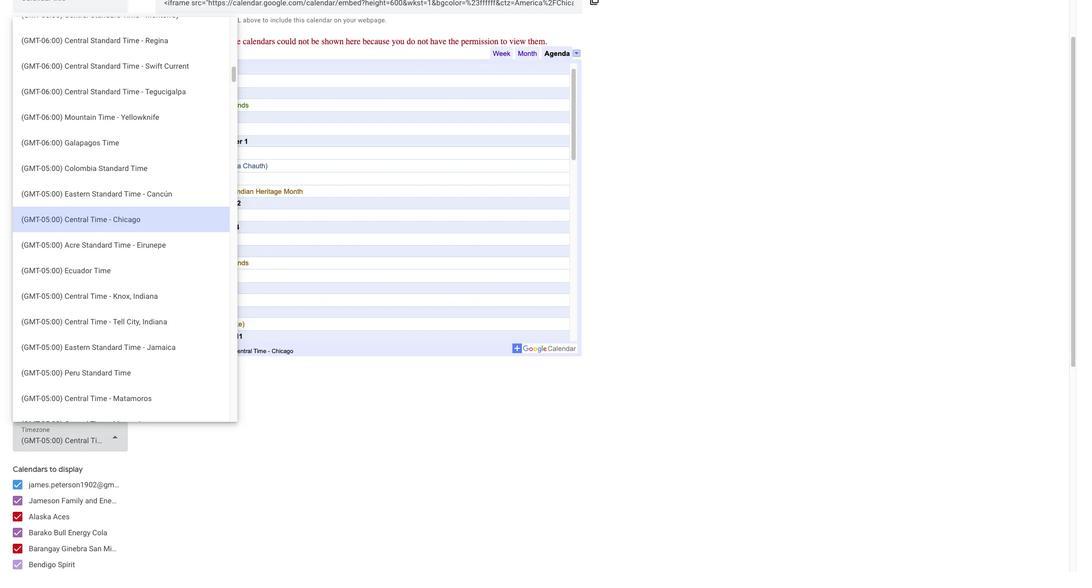 Task type: describe. For each thing, give the bounding box(es) containing it.
(gmt-06:00) galapagos time option
[[13, 130, 230, 156]]

(gmt-05:00) eastern standard time - jamaica option
[[13, 335, 230, 360]]

pistachio menu item
[[40, 229, 50, 238]]

color
[[48, 202, 63, 210]]

aces
[[53, 513, 70, 521]]

jameson
[[29, 497, 60, 505]]

calendars to display
[[13, 465, 83, 474]]

calendar
[[29, 121, 58, 130]]

navigation
[[29, 58, 64, 66]]

0 horizontal spatial to
[[49, 465, 57, 474]]

display
[[58, 465, 83, 474]]

navigation buttons
[[29, 58, 92, 66]]

bull
[[54, 529, 66, 537]]

tangerine menu item
[[53, 216, 62, 225]]

time zone
[[29, 137, 63, 146]]

basil menu item
[[27, 229, 37, 238]]

alaska
[[29, 513, 51, 521]]

sage menu item
[[14, 241, 24, 251]]

(gmt-05:00) eastern standard time - cancún option
[[13, 181, 230, 207]]

bendigo spirit
[[29, 561, 75, 569]]

barako
[[29, 529, 52, 537]]

energy
[[68, 529, 91, 537]]

peacock menu item
[[27, 241, 37, 251]]

background color
[[13, 202, 63, 210]]

your
[[343, 17, 356, 24]]

0 horizontal spatial and
[[85, 497, 97, 505]]

html
[[223, 17, 241, 24]]

this
[[294, 17, 305, 24]]

title
[[29, 42, 43, 50]]

(gmt-05:00) central time - knox, indiana option
[[13, 283, 230, 309]]

0 vertical spatial to
[[263, 17, 269, 24]]

miguel
[[103, 545, 126, 553]]

calendars
[[13, 465, 48, 474]]

tabs
[[29, 106, 45, 114]]

(gmt-06:00) central standard time - swift current option
[[13, 53, 230, 79]]

(gmt-05:00) peru standard time option
[[13, 360, 230, 386]]

list
[[60, 121, 70, 130]]

calendar color menu item
[[14, 267, 24, 277]]

blueberry menu item
[[53, 241, 62, 251]]

citron menu item
[[66, 229, 75, 238]]

2 horizontal spatial and
[[181, 17, 192, 24]]

banana menu item
[[78, 229, 88, 238]]

family
[[61, 497, 83, 505]]

background
[[13, 202, 47, 210]]

san
[[89, 545, 102, 553]]

add custom color menu item
[[27, 267, 37, 277]]

tomato menu item
[[40, 216, 50, 225]]

webpage.
[[358, 17, 387, 24]]

barangay
[[29, 545, 60, 553]]

cocoa menu item
[[14, 216, 24, 225]]

print
[[29, 90, 44, 98]]

border
[[29, 289, 51, 297]]

(gmt-06:00) mountain time - yellowknife option
[[13, 104, 230, 130]]

avocado menu item
[[53, 229, 62, 238]]

jameson family and enemies bbq and brawl
[[29, 497, 179, 505]]

calendar
[[307, 17, 332, 24]]

james.peterson1902@gmail.com
[[29, 481, 139, 489]]

mango menu item
[[78, 216, 88, 225]]

buttons
[[66, 58, 92, 66]]

wisteria menu item
[[78, 241, 88, 251]]

ginebra
[[62, 545, 87, 553]]

copy and paste the html above to include this calendar on your webpage.
[[164, 17, 387, 24]]

the
[[212, 17, 222, 24]]



Task type: vqa. For each thing, say whether or not it's contained in the screenshot.
top to
yes



Task type: locate. For each thing, give the bounding box(es) containing it.
zone
[[47, 137, 63, 146]]

to
[[263, 17, 269, 24], [49, 465, 57, 474]]

include
[[270, 17, 292, 24]]

(gmt-06:00) central standard time - monterrey option
[[13, 2, 230, 28]]

to left the display
[[49, 465, 57, 474]]

cobalt menu item
[[40, 241, 50, 251]]

brawl
[[160, 497, 179, 505]]

copy
[[164, 17, 179, 24]]

pumpkin menu item
[[66, 216, 75, 225]]

enemies
[[99, 497, 128, 505]]

1 horizontal spatial to
[[263, 17, 269, 24]]

(gmt-05:00) central time - tell city, indiana option
[[13, 309, 230, 335]]

(gmt-06:00) central standard time - regina option
[[13, 28, 230, 53]]

cola
[[92, 529, 107, 537]]

to right above
[[263, 17, 269, 24]]

eucalyptus menu item
[[14, 229, 24, 238]]

time
[[29, 137, 46, 146]]

lavender menu item
[[66, 241, 75, 251]]

calendar list
[[29, 121, 70, 130]]

(gmt-05:00) central time - menominee option
[[13, 411, 230, 437]]

icon
[[46, 90, 60, 98]]

None text field
[[21, 0, 119, 9], [164, 0, 574, 10], [21, 0, 119, 9], [164, 0, 574, 10]]

(gmt-05:00) central time - matamoros option
[[13, 386, 230, 411]]

barako bull energy cola
[[29, 529, 107, 537]]

(gmt-05:00) ecuador time option
[[13, 258, 230, 283]]

and down james.peterson1902@gmail.com
[[85, 497, 97, 505]]

and
[[181, 17, 192, 24], [85, 497, 97, 505], [146, 497, 158, 505]]

above
[[243, 17, 261, 24]]

(gmt-05:00) central time - chicago option
[[13, 207, 230, 232]]

bendigo
[[29, 561, 56, 569]]

print icon
[[29, 90, 60, 98]]

1 horizontal spatial and
[[146, 497, 158, 505]]

and right bbq
[[146, 497, 158, 505]]

None field
[[13, 422, 128, 452]]

(gmt-05:00) acre standard time - eirunepe option
[[13, 232, 230, 258]]

1 vertical spatial to
[[49, 465, 57, 474]]

(gmt-06:00) central standard time - tegucigalpa option
[[13, 79, 230, 104]]

on
[[334, 17, 342, 24]]

(gmt-05:00) colombia standard time option
[[13, 156, 230, 181]]

flamingo menu item
[[27, 216, 37, 225]]

alaska aces
[[29, 513, 70, 521]]

bbq
[[130, 497, 144, 505]]

None number field
[[21, 171, 58, 186], [79, 171, 115, 186], [21, 171, 58, 186], [79, 171, 115, 186]]

paste
[[194, 17, 210, 24]]

barangay ginebra san miguel
[[29, 545, 126, 553]]

spirit
[[58, 561, 75, 569]]

and right copy
[[181, 17, 192, 24]]



